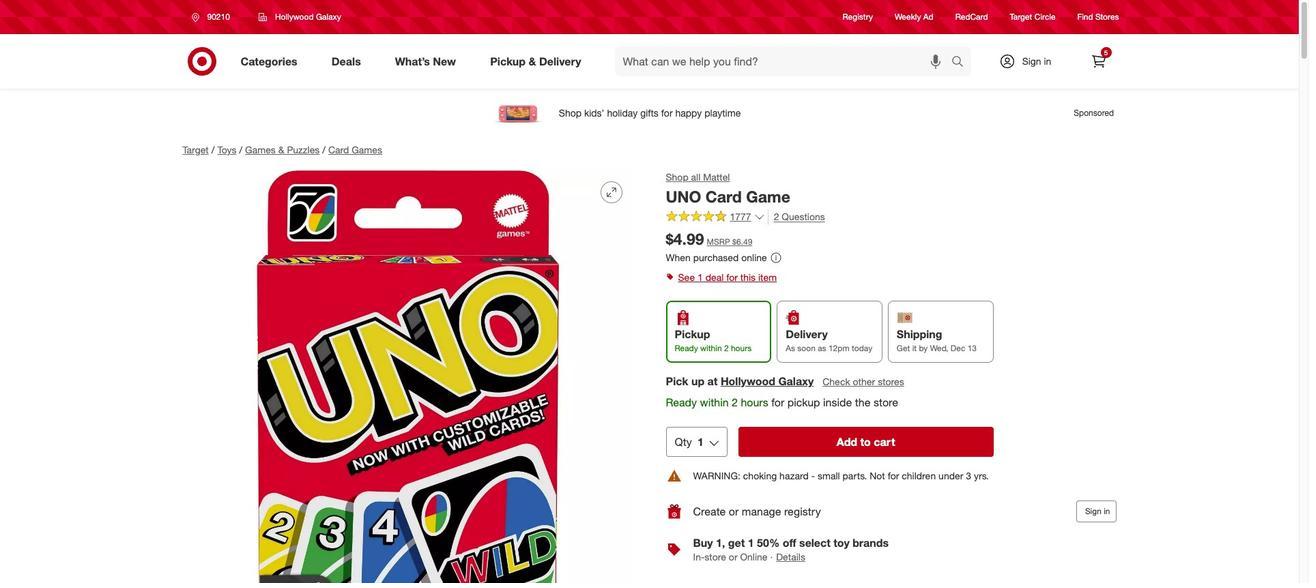 Task type: vqa. For each thing, say whether or not it's contained in the screenshot.
Image of 4ct Trend NYE Coupe Glasses - Spritz™
no



Task type: locate. For each thing, give the bounding box(es) containing it.
1 vertical spatial store
[[705, 552, 727, 564]]

0 vertical spatial pickup
[[490, 54, 526, 68]]

target left circle
[[1010, 12, 1033, 22]]

within up at
[[701, 344, 722, 354]]

0 horizontal spatial target
[[183, 144, 209, 156]]

2 down pick up at hollywood galaxy
[[732, 396, 738, 410]]

0 horizontal spatial hollywood
[[275, 12, 314, 22]]

13
[[968, 344, 977, 354]]

0 vertical spatial delivery
[[539, 54, 581, 68]]

2
[[774, 211, 779, 222], [724, 344, 729, 354], [732, 396, 738, 410]]

1 vertical spatial 1
[[698, 436, 704, 449]]

0 horizontal spatial sign
[[1023, 55, 1042, 67]]

categories
[[241, 54, 298, 68]]

for down hollywood galaxy button
[[772, 396, 785, 410]]

1777 link
[[666, 209, 765, 226]]

store down 1,
[[705, 552, 727, 564]]

hollywood right at
[[721, 375, 776, 389]]

0 horizontal spatial for
[[727, 272, 738, 284]]

1 games from the left
[[245, 144, 276, 156]]

add
[[837, 436, 858, 449]]

1 vertical spatial ready
[[666, 396, 697, 410]]

0 vertical spatial hollywood
[[275, 12, 314, 22]]

as
[[818, 344, 827, 354]]

pickup for &
[[490, 54, 526, 68]]

0 vertical spatial ready
[[675, 344, 698, 354]]

details
[[777, 552, 806, 564]]

card inside shop all mattel uno card game
[[706, 187, 742, 206]]

galaxy up pickup
[[779, 375, 814, 389]]

online
[[740, 552, 768, 564]]

find stores link
[[1078, 11, 1120, 23]]

this
[[741, 272, 756, 284]]

get
[[728, 537, 745, 551]]

1 horizontal spatial pickup
[[675, 328, 710, 342]]

0 vertical spatial galaxy
[[316, 12, 341, 22]]

/ left "toys" link on the top
[[212, 144, 215, 156]]

2 questions
[[774, 211, 825, 222]]

hollywood up categories 'link'
[[275, 12, 314, 22]]

$4.99 msrp $6.49
[[666, 229, 753, 248]]

0 vertical spatial 1
[[698, 272, 703, 284]]

toy
[[834, 537, 850, 551]]

1 vertical spatial delivery
[[786, 328, 828, 342]]

pickup
[[490, 54, 526, 68], [675, 328, 710, 342]]

small
[[818, 471, 840, 482]]

1 horizontal spatial sign
[[1086, 507, 1102, 517]]

0 vertical spatial store
[[874, 396, 899, 410]]

qty
[[675, 436, 692, 449]]

details button
[[776, 551, 806, 566]]

hours inside pickup ready within 2 hours
[[731, 344, 752, 354]]

within
[[701, 344, 722, 354], [700, 396, 729, 410]]

1 horizontal spatial galaxy
[[779, 375, 814, 389]]

0 vertical spatial hours
[[731, 344, 752, 354]]

sign inside sign in link
[[1023, 55, 1042, 67]]

0 vertical spatial 2
[[774, 211, 779, 222]]

0 horizontal spatial pickup
[[490, 54, 526, 68]]

hours down hollywood galaxy button
[[741, 396, 769, 410]]

it
[[913, 344, 917, 354]]

card right puzzles
[[328, 144, 349, 156]]

redcard link
[[956, 11, 988, 23]]

1 horizontal spatial sign in
[[1086, 507, 1111, 517]]

pickup inside pickup ready within 2 hours
[[675, 328, 710, 342]]

1 horizontal spatial games
[[352, 144, 382, 156]]

games right puzzles
[[352, 144, 382, 156]]

store inside buy 1, get 1 50% off select toy brands in-store or online ∙ details
[[705, 552, 727, 564]]

in
[[1044, 55, 1052, 67], [1104, 507, 1111, 517]]

0 horizontal spatial sign in
[[1023, 55, 1052, 67]]

2 inside pickup ready within 2 hours
[[724, 344, 729, 354]]

1
[[698, 272, 703, 284], [698, 436, 704, 449], [748, 537, 754, 551]]

0 vertical spatial or
[[729, 505, 739, 519]]

deals
[[332, 54, 361, 68]]

1 inside see 1 deal for this item link
[[698, 272, 703, 284]]

galaxy up deals
[[316, 12, 341, 22]]

warning: choking hazard - small parts. not for children under 3 yrs.
[[693, 471, 989, 482]]

1 or from the top
[[729, 505, 739, 519]]

2 vertical spatial 1
[[748, 537, 754, 551]]

1 horizontal spatial &
[[529, 54, 536, 68]]

galaxy
[[316, 12, 341, 22], [779, 375, 814, 389]]

50%
[[757, 537, 780, 551]]

pickup right new
[[490, 54, 526, 68]]

pickup ready within 2 hours
[[675, 328, 752, 354]]

pickup up up on the bottom right of the page
[[675, 328, 710, 342]]

delivery inside pickup & delivery link
[[539, 54, 581, 68]]

card down the mattel
[[706, 187, 742, 206]]

ready up pick
[[675, 344, 698, 354]]

for right not
[[888, 471, 900, 482]]

for left this
[[727, 272, 738, 284]]

hollywood galaxy
[[275, 12, 341, 22]]

0 horizontal spatial games
[[245, 144, 276, 156]]

0 vertical spatial sign
[[1023, 55, 1042, 67]]

or right create
[[729, 505, 739, 519]]

manage
[[742, 505, 781, 519]]

0 horizontal spatial &
[[278, 144, 284, 156]]

/ right 'toys' on the left top of the page
[[239, 144, 242, 156]]

for
[[727, 272, 738, 284], [772, 396, 785, 410], [888, 471, 900, 482]]

or down the get
[[729, 552, 738, 564]]

parts.
[[843, 471, 867, 482]]

1 horizontal spatial delivery
[[786, 328, 828, 342]]

0 vertical spatial in
[[1044, 55, 1052, 67]]

games
[[245, 144, 276, 156], [352, 144, 382, 156]]

what's new link
[[384, 46, 473, 76]]

2 vertical spatial for
[[888, 471, 900, 482]]

stores
[[878, 377, 905, 388]]

1,
[[716, 537, 725, 551]]

check other stores
[[823, 377, 905, 388]]

hours up pick up at hollywood galaxy
[[731, 344, 752, 354]]

hours
[[731, 344, 752, 354], [741, 396, 769, 410]]

dec
[[951, 344, 966, 354]]

1 horizontal spatial hollywood
[[721, 375, 776, 389]]

/
[[212, 144, 215, 156], [239, 144, 242, 156], [323, 144, 326, 156]]

what's
[[395, 54, 430, 68]]

0 vertical spatial sign in
[[1023, 55, 1052, 67]]

today
[[852, 344, 873, 354]]

find
[[1078, 12, 1094, 22]]

3
[[966, 471, 972, 482]]

0 vertical spatial &
[[529, 54, 536, 68]]

0 horizontal spatial in
[[1044, 55, 1052, 67]]

0 vertical spatial card
[[328, 144, 349, 156]]

1 horizontal spatial target
[[1010, 12, 1033, 22]]

0 horizontal spatial 2
[[724, 344, 729, 354]]

0 horizontal spatial store
[[705, 552, 727, 564]]

card
[[328, 144, 349, 156], [706, 187, 742, 206]]

brands
[[853, 537, 889, 551]]

store down stores
[[874, 396, 899, 410]]

1 vertical spatial in
[[1104, 507, 1111, 517]]

0 horizontal spatial galaxy
[[316, 12, 341, 22]]

soon
[[798, 344, 816, 354]]

delivery inside delivery as soon as 12pm today
[[786, 328, 828, 342]]

2 or from the top
[[729, 552, 738, 564]]

1 horizontal spatial card
[[706, 187, 742, 206]]

ready
[[675, 344, 698, 354], [666, 396, 697, 410]]

/ right puzzles
[[323, 144, 326, 156]]

1 vertical spatial target
[[183, 144, 209, 156]]

1 horizontal spatial 2
[[732, 396, 738, 410]]

1 vertical spatial sign
[[1086, 507, 1102, 517]]

1 horizontal spatial in
[[1104, 507, 1111, 517]]

2 horizontal spatial /
[[323, 144, 326, 156]]

0 vertical spatial target
[[1010, 12, 1033, 22]]

2 down game at the top right
[[774, 211, 779, 222]]

pick
[[666, 375, 689, 389]]

1 vertical spatial or
[[729, 552, 738, 564]]

1 right qty
[[698, 436, 704, 449]]

1 right "see"
[[698, 272, 703, 284]]

target left "toys" link on the top
[[183, 144, 209, 156]]

create
[[693, 505, 726, 519]]

purchased
[[694, 252, 739, 264]]

ready down pick
[[666, 396, 697, 410]]

1 horizontal spatial /
[[239, 144, 242, 156]]

0 horizontal spatial delivery
[[539, 54, 581, 68]]

What can we help you find? suggestions appear below search field
[[615, 46, 955, 76]]

see 1 deal for this item link
[[666, 269, 1117, 288]]

1 for qty
[[698, 436, 704, 449]]

1 up online
[[748, 537, 754, 551]]

1 vertical spatial for
[[772, 396, 785, 410]]

2 up pick up at hollywood galaxy
[[724, 344, 729, 354]]

shop all mattel uno card game
[[666, 171, 791, 206]]

sign
[[1023, 55, 1042, 67], [1086, 507, 1102, 517]]

as
[[786, 344, 795, 354]]

1 vertical spatial card
[[706, 187, 742, 206]]

1 vertical spatial pickup
[[675, 328, 710, 342]]

galaxy inside dropdown button
[[316, 12, 341, 22]]

target circle
[[1010, 12, 1056, 22]]

target / toys / games & puzzles / card games
[[183, 144, 382, 156]]

0 vertical spatial within
[[701, 344, 722, 354]]

1 vertical spatial sign in
[[1086, 507, 1111, 517]]

0 horizontal spatial /
[[212, 144, 215, 156]]

games & puzzles link
[[245, 144, 320, 156]]

within down at
[[700, 396, 729, 410]]

ad
[[924, 12, 934, 22]]

games right 'toys' on the left top of the page
[[245, 144, 276, 156]]

search button
[[945, 46, 978, 79]]

1 vertical spatial 2
[[724, 344, 729, 354]]

search
[[945, 56, 978, 69]]

1 inside buy 1, get 1 50% off select toy brands in-store or online ∙ details
[[748, 537, 754, 551]]

target for target / toys / games & puzzles / card games
[[183, 144, 209, 156]]

or
[[729, 505, 739, 519], [729, 552, 738, 564]]

1 vertical spatial &
[[278, 144, 284, 156]]

puzzles
[[287, 144, 320, 156]]

new
[[433, 54, 456, 68]]

90210
[[207, 12, 230, 22]]

add to cart button
[[739, 428, 994, 458]]

0 vertical spatial for
[[727, 272, 738, 284]]



Task type: describe. For each thing, give the bounding box(es) containing it.
advertisement region
[[172, 97, 1128, 130]]

deal
[[706, 272, 724, 284]]

target circle link
[[1010, 11, 1056, 23]]

within inside pickup ready within 2 hours
[[701, 344, 722, 354]]

at
[[708, 375, 718, 389]]

or inside buy 1, get 1 50% off select toy brands in-store or online ∙ details
[[729, 552, 738, 564]]

yrs.
[[974, 471, 989, 482]]

hollywood inside dropdown button
[[275, 12, 314, 22]]

choking
[[743, 471, 777, 482]]

game
[[747, 187, 791, 206]]

online
[[742, 252, 767, 264]]

warning:
[[693, 471, 741, 482]]

weekly ad link
[[895, 11, 934, 23]]

when
[[666, 252, 691, 264]]

toys link
[[217, 144, 237, 156]]

children
[[902, 471, 936, 482]]

2 questions link
[[768, 209, 825, 225]]

get
[[897, 344, 910, 354]]

3 / from the left
[[323, 144, 326, 156]]

12pm
[[829, 344, 850, 354]]

in inside button
[[1104, 507, 1111, 517]]

see
[[678, 272, 695, 284]]

hazard
[[780, 471, 809, 482]]

2 vertical spatial 2
[[732, 396, 738, 410]]

uno
[[666, 187, 702, 206]]

pickup for ready
[[675, 328, 710, 342]]

shipping get it by wed, dec 13
[[897, 328, 977, 354]]

1 horizontal spatial store
[[874, 396, 899, 410]]

cart
[[874, 436, 896, 449]]

by
[[919, 344, 928, 354]]

check
[[823, 377, 851, 388]]

registry
[[843, 12, 873, 22]]

stores
[[1096, 12, 1120, 22]]

$6.49
[[733, 237, 753, 247]]

target for target circle
[[1010, 12, 1033, 22]]

90210 button
[[183, 5, 244, 29]]

2 games from the left
[[352, 144, 382, 156]]

delivery as soon as 12pm today
[[786, 328, 873, 354]]

card games link
[[328, 144, 382, 156]]

$4.99
[[666, 229, 704, 248]]

deals link
[[320, 46, 378, 76]]

ready inside pickup ready within 2 hours
[[675, 344, 698, 354]]

when purchased online
[[666, 252, 767, 264]]

in-
[[693, 552, 705, 564]]

sign in inside button
[[1086, 507, 1111, 517]]

circle
[[1035, 12, 1056, 22]]

1 vertical spatial hollywood
[[721, 375, 776, 389]]

wed,
[[930, 344, 949, 354]]

-
[[812, 471, 815, 482]]

1 / from the left
[[212, 144, 215, 156]]

pickup & delivery
[[490, 54, 581, 68]]

buy 1, get 1 50% off select toy brands in-store or online ∙ details
[[693, 537, 889, 564]]

the
[[855, 396, 871, 410]]

buy 1, get 1 50% off select toy brands link
[[693, 537, 889, 551]]

off
[[783, 537, 797, 551]]

2 / from the left
[[239, 144, 242, 156]]

registry
[[785, 505, 821, 519]]

categories link
[[229, 46, 315, 76]]

add to cart
[[837, 436, 896, 449]]

weekly ad
[[895, 12, 934, 22]]

uno card game, 1 of 9 image
[[183, 171, 633, 584]]

1 vertical spatial hours
[[741, 396, 769, 410]]

all
[[691, 171, 701, 183]]

shipping
[[897, 328, 943, 342]]

find stores
[[1078, 12, 1120, 22]]

hollywood galaxy button
[[721, 374, 814, 390]]

5 link
[[1084, 46, 1114, 76]]

5
[[1105, 48, 1108, 57]]

1 vertical spatial galaxy
[[779, 375, 814, 389]]

0 horizontal spatial card
[[328, 144, 349, 156]]

2 horizontal spatial for
[[888, 471, 900, 482]]

to
[[861, 436, 871, 449]]

inside
[[824, 396, 852, 410]]

ready within 2 hours for pickup inside the store
[[666, 396, 899, 410]]

check other stores button
[[822, 375, 905, 390]]

qty 1
[[675, 436, 704, 449]]

pick up at hollywood galaxy
[[666, 375, 814, 389]]

1 vertical spatial within
[[700, 396, 729, 410]]

hollywood galaxy button
[[250, 5, 350, 29]]

see 1 deal for this item
[[678, 272, 777, 284]]

sign in button
[[1077, 501, 1117, 523]]

buy
[[693, 537, 713, 551]]

mattel
[[703, 171, 730, 183]]

1 for see
[[698, 272, 703, 284]]

sign inside "sign in" button
[[1086, 507, 1102, 517]]

select
[[800, 537, 831, 551]]

other
[[853, 377, 876, 388]]

2 horizontal spatial 2
[[774, 211, 779, 222]]

registry link
[[843, 11, 873, 23]]

shop
[[666, 171, 689, 183]]

pickup & delivery link
[[479, 46, 599, 76]]

1 horizontal spatial for
[[772, 396, 785, 410]]

what's new
[[395, 54, 456, 68]]

msrp
[[707, 237, 730, 247]]



